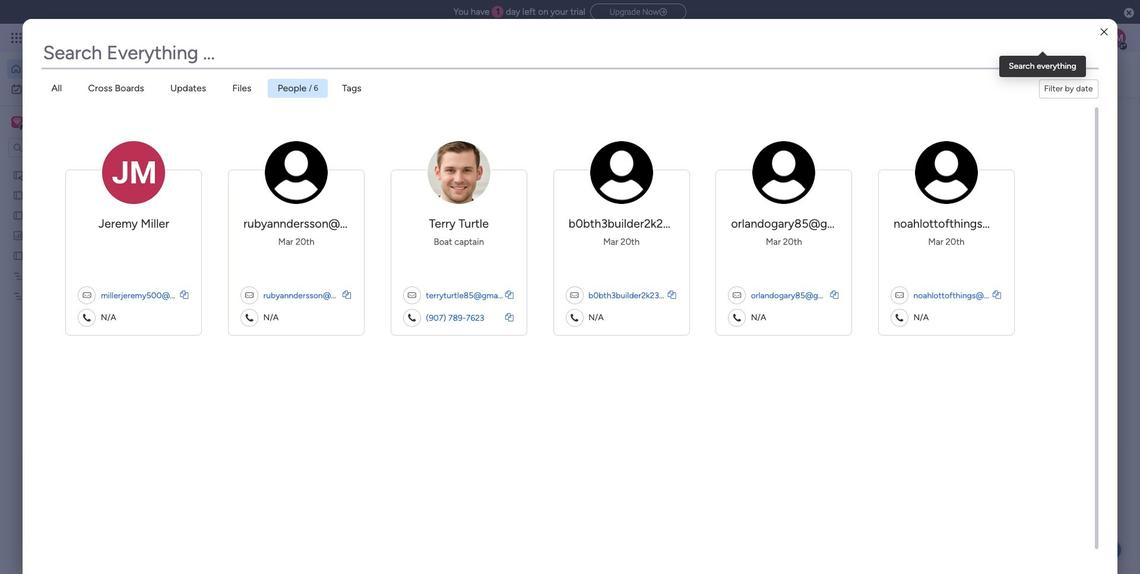 Task type: describe. For each thing, give the bounding box(es) containing it.
dapulse phone image
[[891, 309, 909, 327]]

dapulse email image for 2nd dapulse phone icon from the left
[[241, 287, 258, 305]]

2 vertical spatial option
[[0, 164, 151, 167]]

workspace image
[[13, 116, 21, 129]]

dapulse email image for first dapulse phone icon
[[78, 287, 96, 305]]

v2 bolt switch image
[[1017, 68, 1024, 81]]

close image
[[1101, 28, 1108, 37]]

public board image
[[12, 250, 24, 261]]

workspace selection element
[[11, 115, 99, 131]]

0 vertical spatial public board image
[[12, 189, 24, 201]]

2 remove from favorites image from the left
[[524, 241, 535, 253]]

1 vertical spatial public board image
[[12, 210, 24, 221]]

2 vertical spatial public board image
[[234, 241, 247, 254]]

dapulse email image for 2nd dapulse phone icon from right
[[566, 287, 584, 305]]

select product image
[[11, 32, 23, 44]]

1 remove from favorites image from the left
[[359, 241, 371, 253]]

help center element
[[915, 364, 1093, 412]]

dapulse email image for dapulse phone image
[[891, 287, 909, 305]]

3 dapulse phone image from the left
[[403, 309, 421, 327]]

2 files o image from the left
[[668, 291, 676, 299]]

0 vertical spatial option
[[7, 59, 144, 78]]

public dashboard image
[[12, 230, 24, 241]]

component image
[[234, 259, 245, 270]]

0 element
[[339, 326, 354, 340]]

jeremy miller image
[[1107, 29, 1126, 48]]

Search in workspace field
[[25, 141, 99, 155]]

getting started element
[[915, 307, 1093, 355]]



Task type: vqa. For each thing, say whether or not it's contained in the screenshot.
the Options image to the right
no



Task type: locate. For each thing, give the bounding box(es) containing it.
files o image
[[180, 291, 189, 299], [343, 291, 351, 299], [831, 291, 839, 299], [993, 291, 1001, 299], [505, 313, 514, 322]]

2 dapulse email image from the left
[[728, 287, 746, 305]]

add to favorites image
[[854, 241, 865, 253]]

None field
[[42, 38, 1099, 68]]

1 files o image from the left
[[505, 291, 514, 299]]

1 dapulse phone image from the left
[[78, 309, 96, 327]]

4 dapulse phone image from the left
[[566, 309, 584, 327]]

shareable board image
[[12, 169, 24, 181]]

option
[[7, 59, 144, 78], [7, 80, 144, 99], [0, 164, 151, 167]]

contact sales element
[[915, 421, 1093, 469]]

0 horizontal spatial dapulse email image
[[566, 287, 584, 305]]

1 dapulse email image from the left
[[566, 287, 584, 305]]

4 dapulse email image from the left
[[891, 287, 909, 305]]

public board image down shareable board icon
[[12, 189, 24, 201]]

2 dapulse email image from the left
[[241, 287, 258, 305]]

dapulse email image
[[78, 287, 96, 305], [241, 287, 258, 305], [403, 287, 421, 305], [891, 287, 909, 305]]

add to favorites image
[[689, 241, 700, 253]]

dapulse phone image
[[78, 309, 96, 327], [241, 309, 258, 327], [403, 309, 421, 327], [566, 309, 584, 327], [728, 309, 746, 327]]

1 dapulse email image from the left
[[78, 287, 96, 305]]

1 horizontal spatial dapulse email image
[[728, 287, 746, 305]]

dapulse rightstroke image
[[659, 8, 667, 17]]

Search Everything ... field
[[42, 38, 1099, 68]]

public board image
[[12, 189, 24, 201], [12, 210, 24, 221], [234, 241, 247, 254]]

public board image up component image
[[234, 241, 247, 254]]

workspace image
[[11, 116, 23, 129]]

templates image image
[[925, 113, 1082, 195]]

remove from favorites image
[[359, 241, 371, 253], [524, 241, 535, 253]]

3 dapulse email image from the left
[[403, 287, 421, 305]]

0 horizontal spatial files o image
[[505, 291, 514, 299]]

1 horizontal spatial files o image
[[668, 291, 676, 299]]

files o image
[[505, 291, 514, 299], [668, 291, 676, 299]]

2 dapulse phone image from the left
[[241, 309, 258, 327]]

dapulse email image
[[566, 287, 584, 305], [728, 287, 746, 305]]

dapulse close image
[[1124, 7, 1135, 19]]

1 vertical spatial option
[[7, 80, 144, 99]]

1 horizontal spatial remove from favorites image
[[524, 241, 535, 253]]

5 dapulse phone image from the left
[[728, 309, 746, 327]]

quick search results list box
[[219, 135, 886, 292]]

v2 user feedback image
[[924, 68, 933, 81]]

0 horizontal spatial remove from favorites image
[[359, 241, 371, 253]]

public board image up public dashboard icon
[[12, 210, 24, 221]]

dapulse email image for 1st dapulse phone icon from the right
[[728, 287, 746, 305]]

list box
[[0, 162, 151, 467]]

open update feed (inbox) image
[[219, 326, 233, 340]]



